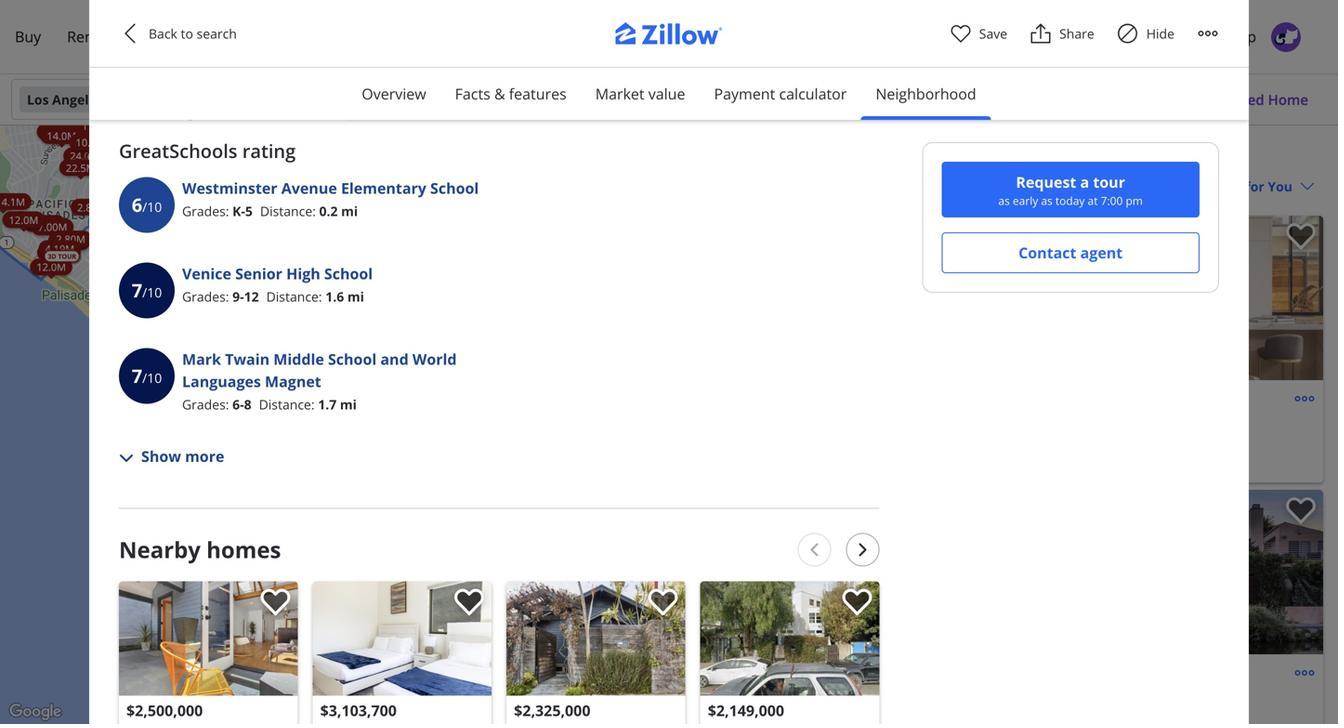 Task type: describe. For each thing, give the bounding box(es) containing it.
for you link
[[274, 500, 324, 525]]

3d tour
[[682, 499, 729, 514]]

24.0m
[[70, 149, 99, 163]]

0 vertical spatial 1.40m link
[[536, 611, 578, 627]]

1.10m
[[527, 634, 557, 648]]

0 horizontal spatial 2.00m link
[[295, 564, 337, 581]]

filters element
[[0, 74, 1339, 126]]

saved
[[1225, 90, 1265, 109]]

1 for 1 ba
[[242, 635, 250, 653]]

2.70m 2.50m 4.60m
[[325, 199, 586, 522]]

1 vertical spatial 1.65m
[[336, 203, 366, 217]]

10.2m
[[76, 135, 105, 149]]

mark twain middle school and world languages magnet grades: 6-8 distance: 1.7 mi
[[182, 349, 457, 413]]

0 horizontal spatial chevron right image
[[856, 543, 871, 557]]

12
[[244, 288, 259, 305]]

2.75m for top 2.75m "link"
[[302, 167, 331, 181]]

nearby homes
[[119, 535, 281, 565]]

1 horizontal spatial 3.00m
[[382, 695, 412, 709]]

1.51m link
[[522, 613, 564, 630]]

sqft for 4,283 sqft
[[787, 692, 811, 710]]

los for los angeles ca real estate & homes for sale
[[660, 143, 691, 169]]

keyboard shortcuts
[[321, 713, 402, 724]]

1 horizontal spatial 2.00m link
[[605, 500, 663, 517]]

7.00m link
[[31, 219, 74, 235]]

2 vertical spatial 3d tour
[[533, 622, 561, 631]]

1.75m
[[471, 682, 501, 696]]

world
[[413, 349, 457, 369]]

angeles for los angeles ca real estate & homes for sale
[[695, 143, 766, 169]]

plus image
[[596, 631, 616, 650]]

estate
[[843, 143, 898, 169]]

215 windward ave, venice, ca 90291 image
[[313, 582, 492, 696]]

1 vertical spatial chevron down image
[[549, 685, 562, 698]]

- for 1,029 sqft
[[345, 635, 350, 653]]

7 for venice
[[132, 277, 142, 303]]

1,029
[[282, 635, 316, 653]]

2 as from the left
[[1042, 193, 1053, 208]]

0 vertical spatial 5.00m link
[[394, 360, 436, 377]]

3.20m
[[346, 502, 375, 516]]

857 rose ave, venice, ca 90291 link
[[195, 655, 446, 677]]

1.10m link
[[521, 633, 563, 650]]

los for los angeles ca
[[27, 91, 49, 108]]

at
[[1088, 193, 1098, 208]]

4.60m
[[351, 199, 380, 213]]

3 for 3 bds
[[195, 635, 203, 653]]

3.60m link
[[263, 502, 306, 519]]

10.2m link
[[69, 134, 112, 151]]

2.40m link
[[419, 352, 461, 369]]

227 windward ave, venice, ca 90291 image
[[701, 582, 880, 696]]

grades: for 6
[[182, 202, 229, 220]]

0 vertical spatial 1.70m link
[[257, 503, 299, 520]]

1 vertical spatial 1.35m
[[414, 696, 443, 710]]

k-
[[233, 202, 245, 220]]

0 vertical spatial 3.00m
[[329, 205, 358, 219]]

4.19m link
[[39, 240, 81, 257]]

angeles for los angeles ca
[[52, 91, 103, 108]]

facts & features button
[[440, 68, 582, 120]]

9.50m link
[[295, 487, 345, 512]]

221 windward ave, venice, ca 90291 image
[[119, 582, 298, 696]]

main navigation
[[0, 0, 1339, 307]]

ca for los angeles ca
[[106, 91, 124, 108]]

skip link list tab list
[[347, 68, 992, 121]]

homes
[[922, 143, 984, 169]]

minus image
[[596, 679, 616, 699]]

rent
[[67, 26, 99, 46]]

share image
[[1030, 22, 1053, 45]]

overview button
[[347, 68, 441, 120]]

1 vertical spatial 2.30m
[[526, 611, 555, 625]]

grades: for 7
[[182, 288, 229, 305]]

nearby schools
[[119, 91, 289, 121]]

857
[[195, 657, 218, 675]]

2.50m link
[[318, 507, 361, 524]]

google image
[[5, 700, 66, 724]]

distance: for 6
[[260, 202, 316, 220]]

11.9m link
[[37, 123, 79, 140]]

785k
[[522, 633, 546, 647]]

1 vertical spatial 1.08m link
[[506, 621, 548, 638]]

buy
[[15, 26, 41, 46]]

0 vertical spatial 12.0m
[[9, 213, 38, 227]]

1 857 rose ave, venice, ca 90291 image from the left
[[188, 436, 454, 600]]

map region
[[0, 99, 739, 724]]

217 windward ave, venice, ca 90291 image
[[656, 216, 986, 380]]

house for 1,029 sqft
[[353, 635, 392, 653]]

2308 grand canal, venice, ca 90291 image
[[994, 216, 1324, 380]]

mi for 6
[[341, 202, 358, 220]]

1.70m for rightmost 1.70m link
[[530, 709, 559, 723]]

215 windward ave, venice, ca 90291 element
[[313, 582, 492, 724]]

1.28m
[[458, 166, 487, 180]]

1 saved home
[[1214, 90, 1309, 109]]

5.00m for 5.00m
[[400, 361, 429, 375]]

ca for los angeles ca real estate & homes for sale
[[770, 143, 794, 169]]

$2,149,000
[[708, 701, 785, 721]]

857 rose ave, venice, ca 90291 douglas elliman, juliette hohnen dre # 01772623
[[195, 657, 425, 691]]

contact agent button
[[942, 232, 1200, 273]]

ave,
[[254, 657, 279, 675]]

$1,995,000
[[195, 606, 291, 631]]

back
[[149, 25, 177, 42]]

more
[[185, 446, 224, 466]]

elementary
[[341, 178, 427, 198]]

0 vertical spatial 2.30m link
[[370, 169, 412, 186]]

1.50m
[[379, 507, 409, 521]]

ba for 6 ba
[[722, 692, 737, 710]]

of ten element for mark
[[142, 350, 162, 406]]

school for elementary
[[431, 178, 479, 198]]

0 vertical spatial 1.35m
[[403, 165, 433, 179]]

0 vertical spatial 2.75m link
[[295, 166, 338, 183]]

2.58m 3.30m
[[45, 235, 84, 258]]

sale
[[1023, 143, 1060, 169]]

221 windward ave, venice, ca 90291 element
[[119, 582, 298, 724]]

14.1m link
[[0, 193, 32, 210]]

keyboard
[[321, 713, 360, 724]]

1.08m for the right 1.08m link
[[582, 120, 612, 134]]

sell
[[125, 26, 149, 46]]

670k link
[[426, 486, 470, 511]]

1 vertical spatial 2.30m link
[[519, 610, 562, 627]]

1 ba
[[242, 635, 268, 653]]

greatschools
[[119, 138, 238, 164]]

property images, use arrow keys to navigate, image 1 of 32 group
[[0, 436, 720, 603]]

849k link
[[502, 617, 539, 634]]

822 california ave, venice, ca 90291 image
[[656, 490, 986, 655]]

4
[[664, 692, 671, 710]]

home inside filters element
[[1269, 90, 1309, 109]]

1 vertical spatial 3.00m link
[[376, 694, 418, 711]]

chevron right image inside property images, use arrow keys to navigate, image 1 of 34 group
[[1292, 287, 1315, 309]]

chevron right image inside property images, use arrow keys to navigate, image 1 of 75 group
[[1292, 561, 1315, 583]]

3.88m
[[323, 203, 352, 217]]

1 save this home image from the top
[[1287, 223, 1316, 250]]

1.28m 2.80m
[[413, 166, 487, 188]]

2pm
[[299, 444, 324, 460]]

3 for 3 units
[[519, 630, 525, 644]]

1 vertical spatial 1.85m
[[394, 707, 423, 721]]

0 vertical spatial 3.00m link
[[322, 203, 365, 220]]

of ten element for westminster
[[142, 179, 162, 235]]

- house for sale for 4,283 sqft
[[814, 692, 909, 710]]

4.70m link
[[578, 592, 620, 609]]

tour
[[1094, 172, 1126, 192]]

1 horizontal spatial 1.08m link
[[576, 118, 618, 135]]

4.55m
[[30, 217, 59, 230]]

1 vertical spatial 1.65m link
[[330, 202, 372, 218]]

a for report
[[589, 713, 594, 724]]

3d inside 3d tour 12.0m
[[48, 252, 56, 261]]

3.50m
[[500, 667, 530, 681]]

1.79m link
[[522, 496, 564, 513]]

today
[[1056, 193, 1085, 208]]

2 save this home image from the top
[[1287, 497, 1316, 525]]

0 vertical spatial 1.35m link
[[397, 164, 439, 181]]

- house for sale for 1,029 sqft
[[345, 635, 440, 653]]

1 horizontal spatial 5.00m link
[[579, 591, 622, 608]]

show
[[141, 446, 181, 466]]

0 vertical spatial 1.85m link
[[365, 487, 415, 512]]

chevron right image inside main navigation
[[252, 186, 274, 209]]

chevron left image for 3d tour
[[666, 561, 688, 583]]

1 horizontal spatial 2.30m link
[[471, 695, 513, 712]]

you
[[306, 502, 320, 511]]

0 horizontal spatial 1.65m
[[294, 120, 323, 134]]

westminster avenue elementary school link
[[182, 177, 479, 199]]

3d tour 975k
[[479, 693, 513, 715]]

facts
[[455, 84, 491, 104]]

report
[[559, 713, 586, 724]]

0 horizontal spatial chevron left image
[[197, 507, 220, 529]]

& inside button
[[495, 84, 505, 104]]

225 windward ave, venice, ca 90291 element
[[507, 582, 686, 724]]

greatschools rating
[[119, 138, 296, 164]]

0 vertical spatial 3d tour link
[[365, 367, 415, 392]]

1 as from the left
[[999, 193, 1010, 208]]

1.13m
[[296, 158, 326, 172]]

227 windward ave, venice, ca 90291 element
[[701, 582, 880, 724]]

douglas
[[195, 678, 239, 691]]

1.49m
[[522, 610, 552, 624]]

998k
[[376, 179, 400, 193]]

0 horizontal spatial 1.40m link
[[372, 681, 414, 698]]

shortcuts
[[362, 713, 402, 724]]

1.49m link
[[516, 608, 558, 625]]

1.13m link
[[290, 156, 332, 173]]

heart image
[[950, 22, 972, 45]]

1 vertical spatial chevron left image
[[807, 543, 822, 557]]

1.05m
[[461, 125, 491, 139]]

6 for 6 /10
[[132, 192, 142, 217]]

home loans link
[[162, 15, 275, 59]]

walker's paradise
[[190, 12, 312, 32]]

1 vertical spatial 3d tour link
[[352, 502, 402, 527]]

distance: for 7
[[266, 288, 322, 305]]

back to search link
[[119, 22, 258, 45]]

0 horizontal spatial 2.30m
[[376, 171, 406, 184]]

11am-
[[265, 444, 299, 460]]

6 /10
[[132, 192, 162, 217]]

hide
[[1147, 25, 1175, 42]]

4.60m link
[[344, 198, 387, 215]]

3.70m link
[[37, 244, 80, 261]]

1 vertical spatial 2.00m
[[301, 566, 331, 580]]

sale for 4,283 sqft
[[885, 692, 909, 710]]

22.5m
[[66, 161, 95, 175]]

bds for 3 bds
[[206, 635, 228, 653]]



Task type: vqa. For each thing, say whether or not it's contained in the screenshot.


Task type: locate. For each thing, give the bounding box(es) containing it.
as
[[999, 193, 1010, 208], [1042, 193, 1053, 208]]

property images, use arrow keys to navigate, image 1 of 43 group
[[656, 216, 986, 380]]

distance: inside the mark twain middle school and world languages magnet grades: 6-8 distance: 1.7 mi
[[259, 396, 315, 413]]

chevron left image down contact
[[1003, 287, 1025, 309]]

6 down $3,750,000
[[711, 692, 718, 710]]

video walkthrough
[[1020, 225, 1130, 240]]

1.70m for 1.70m link to the top
[[263, 504, 293, 518]]

sqft for 1,029 sqft
[[319, 635, 342, 653]]

hohnen
[[317, 678, 352, 691]]

1.08m for bottom 1.08m link
[[513, 622, 542, 636]]

7 for mark
[[132, 363, 142, 389]]

property images, use arrow keys to navigate, image 1 of 75 group
[[994, 490, 1324, 659]]

for right 4,283 sqft
[[864, 692, 881, 710]]

3.10m link
[[272, 489, 322, 514]]

2.58m link
[[48, 234, 90, 250]]

0 horizontal spatial chevron left image
[[119, 22, 141, 45]]

0 horizontal spatial 6
[[132, 192, 142, 217]]

mi for 7
[[348, 288, 364, 305]]

11.5m
[[82, 119, 111, 133]]

0 vertical spatial 1.65m link
[[287, 119, 329, 135]]

2.80m inside the 6.45m 2.80m
[[306, 508, 336, 522]]

0 horizontal spatial 2.30m link
[[370, 169, 412, 186]]

terms
[[494, 713, 519, 724]]

2.20m link
[[550, 660, 593, 677]]

mi right 1.6 in the top left of the page
[[348, 288, 364, 305]]

2 grades: from the top
[[182, 288, 229, 305]]

1.85m
[[372, 496, 401, 510], [394, 707, 423, 721]]

& right facts on the left
[[495, 84, 505, 104]]

0 vertical spatial grades:
[[182, 202, 229, 220]]

1 vertical spatial 1.08m
[[513, 622, 542, 636]]

main content containing los angeles ca real estate & homes for sale
[[642, 126, 1339, 724]]

0 vertical spatial /10
[[142, 198, 162, 216]]

of ten element down greatschools
[[142, 179, 162, 235]]

bds right 4 in the bottom of the page
[[675, 692, 697, 710]]

list
[[112, 574, 887, 724]]

3d
[[48, 252, 56, 261], [383, 369, 391, 378], [685, 499, 700, 514], [370, 504, 379, 512], [533, 622, 541, 631], [512, 659, 520, 668], [485, 693, 493, 702]]

3 of ten element from the top
[[142, 350, 162, 406]]

chevron down image
[[665, 92, 680, 107], [549, 685, 562, 698]]

2 of ten element from the top
[[142, 264, 162, 320]]

1 horizontal spatial 1
[[1214, 90, 1222, 109]]

grades:
[[182, 202, 229, 220], [182, 288, 229, 305], [182, 396, 229, 413]]

1.59m link
[[296, 507, 338, 524]]

7 /10 left mark
[[132, 363, 162, 389]]

1 horizontal spatial as
[[1042, 193, 1053, 208]]

2 nearby from the top
[[119, 535, 201, 565]]

1 horizontal spatial 1.40m link
[[536, 611, 578, 627]]

01772623
[[383, 678, 425, 691]]

house inside map region
[[353, 635, 392, 653]]

play image
[[1009, 227, 1020, 238]]

1 vertical spatial 5.00m
[[586, 592, 615, 606]]

agent
[[1081, 243, 1123, 263]]

calculator
[[780, 84, 847, 104]]

2 vertical spatial of ten element
[[142, 350, 162, 406]]

0 vertical spatial &
[[495, 84, 505, 104]]

bds for 4 bds
[[675, 692, 697, 710]]

785k link
[[516, 632, 553, 648]]

/10 left venice
[[142, 283, 162, 301]]

1 vertical spatial 1
[[242, 635, 250, 653]]

2.80m
[[413, 174, 443, 188], [77, 200, 107, 214], [56, 232, 85, 246], [306, 508, 336, 522]]

and
[[381, 349, 409, 369]]

property images, use arrow keys to navigate, image 1 of 39 group
[[656, 490, 986, 659]]

school for high
[[324, 264, 373, 283]]

grades: inside the mark twain middle school and world languages magnet grades: 6-8 distance: 1.7 mi
[[182, 396, 229, 413]]

a inside request a tour as early as today at 7:00 pm
[[1081, 172, 1090, 192]]

sqft up "857 rose ave, venice, ca 90291" link
[[319, 635, 342, 653]]

house inside main content
[[821, 692, 860, 710]]

3.15m link
[[587, 615, 629, 632]]

mark
[[182, 349, 221, 369]]

0 horizontal spatial 1.08m link
[[506, 621, 548, 638]]

school for middle
[[328, 349, 377, 369]]

1 horizontal spatial chevron right image
[[422, 507, 445, 529]]

9.50m
[[301, 497, 331, 511]]

house
[[353, 635, 392, 653], [821, 692, 860, 710]]

westminster avenue elementary school grades: k-5 distance: 0.2 mi
[[182, 178, 479, 220]]

chevron left image left back
[[119, 22, 141, 45]]

of ten element
[[142, 179, 162, 235], [142, 264, 162, 320], [142, 350, 162, 406]]

0 horizontal spatial &
[[495, 84, 505, 104]]

house up 90291
[[353, 635, 392, 653]]

/10 down greatschools
[[142, 198, 162, 216]]

of ten element left mark
[[142, 350, 162, 406]]

distance: down magnet
[[259, 396, 315, 413]]

for for 1,029 sqft
[[395, 635, 413, 653]]

1 vertical spatial - house for sale
[[814, 692, 909, 710]]

main content
[[642, 126, 1339, 724]]

school down 1.05m link
[[431, 178, 479, 198]]

1 vertical spatial 5.00m link
[[579, 591, 622, 608]]

1 horizontal spatial 6
[[711, 692, 718, 710]]

0 horizontal spatial 2.00m
[[301, 566, 331, 580]]

1 vertical spatial 3.00m
[[382, 695, 412, 709]]

chevron right image inside "property images, use arrow keys to navigate, image 1 of 43" group
[[955, 287, 977, 309]]

2.30m link
[[370, 169, 412, 186], [519, 610, 562, 627], [471, 695, 513, 712]]

1.70m
[[263, 504, 293, 518], [530, 709, 559, 723]]

2 vertical spatial grades:
[[182, 396, 229, 413]]

chevron left image for video walkthrough
[[1003, 287, 1025, 309]]

7
[[132, 277, 142, 303], [132, 363, 142, 389]]

2 vertical spatial /10
[[142, 369, 162, 387]]

2 horizontal spatial chevron right image
[[1292, 287, 1315, 309]]

2.00m
[[627, 502, 656, 516], [301, 566, 331, 580]]

as down request
[[1042, 193, 1053, 208]]

1 horizontal spatial sqft
[[787, 692, 811, 710]]

1 vertical spatial 7 /10
[[132, 363, 162, 389]]

for
[[989, 143, 1019, 169]]

/10 left mark
[[142, 369, 162, 387]]

3d tour link
[[365, 367, 415, 392], [352, 502, 402, 527]]

0 vertical spatial chevron left image
[[119, 22, 141, 45]]

early
[[1013, 193, 1039, 208]]

749k link
[[469, 704, 505, 720]]

manage
[[996, 26, 1051, 46]]

chevron right image
[[252, 186, 274, 209], [422, 507, 445, 529], [1292, 561, 1315, 583]]

distance: down avenue
[[260, 202, 316, 220]]

1.65m
[[294, 120, 323, 134], [336, 203, 366, 217]]

as left the early
[[999, 193, 1010, 208]]

3.00m
[[329, 205, 358, 219], [382, 695, 412, 709]]

5.00m 1.40m
[[542, 592, 615, 626]]

2 vertical spatial chevron right image
[[1292, 561, 1315, 583]]

1 vertical spatial 2.75m
[[539, 617, 568, 631]]

1 7 /10 from the top
[[132, 277, 162, 303]]

7 /10 for venice
[[132, 277, 162, 303]]

0 vertical spatial angeles
[[52, 91, 103, 108]]

0 vertical spatial -
[[345, 635, 350, 653]]

a left the 'map'
[[589, 713, 594, 724]]

twain
[[225, 349, 270, 369]]

report a map error
[[559, 713, 636, 724]]

1 /10 from the top
[[142, 198, 162, 216]]

chevron left image up 227 windward ave, venice, ca 90291 image
[[807, 543, 822, 557]]

0 vertical spatial ba
[[253, 635, 268, 653]]

more image
[[1197, 22, 1220, 45]]

0 horizontal spatial ba
[[253, 635, 268, 653]]

bds
[[206, 635, 228, 653], [675, 692, 697, 710]]

0 horizontal spatial 5.00m link
[[394, 360, 436, 377]]

distance: inside westminster avenue elementary school grades: k-5 distance: 0.2 mi
[[260, 202, 316, 220]]

1 vertical spatial sqft
[[787, 692, 811, 710]]

899k link
[[428, 494, 465, 510]]

grades: left k-
[[182, 202, 229, 220]]

1 horizontal spatial 3.00m link
[[376, 694, 418, 711]]

- house for sale inside map region
[[345, 635, 440, 653]]

for inside map region
[[395, 635, 413, 653]]

$3,103,700
[[320, 701, 397, 721]]

3d inside the 3d tour 975k
[[485, 693, 493, 702]]

2 vertical spatial 2.30m
[[477, 697, 507, 710]]

property images, use arrow keys to navigate, image 1 of 34 group
[[994, 216, 1324, 384]]

distance: down high
[[266, 288, 322, 305]]

los down filters element
[[660, 143, 691, 169]]

showcase
[[375, 171, 410, 180]]

1 horizontal spatial chevron right image
[[955, 287, 977, 309]]

8.50m link
[[274, 541, 316, 558]]

mi inside the mark twain middle school and world languages magnet grades: 6-8 distance: 1.7 mi
[[340, 396, 357, 413]]

1 vertical spatial 1.40m link
[[372, 681, 414, 698]]

ba up the ave,
[[253, 635, 268, 653]]

7 /10 left venice
[[132, 277, 162, 303]]

angeles down payment
[[695, 143, 766, 169]]

mi inside venice senior high school grades: 9-12 distance: 1.6 mi
[[348, 288, 364, 305]]

2 7 /10 from the top
[[132, 363, 162, 389]]

1 for 1 saved home
[[1214, 90, 1222, 109]]

4,283
[[751, 692, 784, 710]]

1.40m inside 3d tour 3.50m 1.40m
[[378, 683, 408, 697]]

3d tour for the bottommost 3d tour link
[[370, 504, 399, 512]]

tue.
[[239, 444, 262, 460]]

1.45m link
[[506, 596, 548, 613], [525, 604, 568, 621]]

0 vertical spatial 1.08m
[[582, 120, 612, 134]]

school up 1.6 in the top left of the page
[[324, 264, 373, 283]]

a for request
[[1081, 172, 1090, 192]]

5.00m inside 5.00m 1.40m
[[586, 592, 615, 606]]

ba inside map region
[[253, 635, 268, 653]]

7 left mark
[[132, 363, 142, 389]]

chevron right image inside property images, use arrow keys to navigate, image 1 of 32 group
[[422, 507, 445, 529]]

for for 4,283 sqft
[[864, 692, 881, 710]]

mi right 1.7
[[340, 396, 357, 413]]

1 vertical spatial chevron right image
[[422, 507, 445, 529]]

1.35m link down 01772623
[[407, 695, 450, 712]]

1 nearby from the top
[[119, 91, 201, 121]]

3001 grand canal, venice, ca 90291 image
[[994, 490, 1324, 655]]

grades: down languages
[[182, 396, 229, 413]]

1 vertical spatial 7
[[132, 363, 142, 389]]

12.0m inside 3d tour 12.0m
[[37, 260, 66, 274]]

10.5m link
[[296, 496, 338, 513]]

school inside venice senior high school grades: 9-12 distance: 1.6 mi
[[324, 264, 373, 283]]

1 vertical spatial a
[[589, 713, 594, 724]]

2 units link
[[357, 169, 417, 186], [357, 169, 417, 186], [272, 500, 332, 517]]

home image
[[22, 98, 63, 139]]

6 for 6 ba
[[711, 692, 718, 710]]

request a tour as early as today at 7:00 pm
[[999, 172, 1143, 208]]

list containing $2,500,000
[[112, 574, 887, 724]]

chevron right image
[[955, 287, 977, 309], [1292, 287, 1315, 309], [856, 543, 871, 557]]

2.00m left three dimensional image
[[627, 502, 656, 516]]

7 /10 for mark
[[132, 363, 162, 389]]

angeles inside main content
[[695, 143, 766, 169]]

hide image
[[1117, 22, 1140, 45]]

1 horizontal spatial 2.30m
[[477, 697, 507, 710]]

- right 4,283 sqft
[[814, 692, 818, 710]]

975k
[[479, 701, 503, 715]]

1 vertical spatial save this home image
[[1287, 497, 1316, 525]]

- up 90291
[[345, 635, 350, 653]]

2 857 rose ave, venice, ca 90291 image from the left
[[454, 436, 720, 600]]

nearby up greatschools
[[119, 91, 201, 121]]

grades: down venice
[[182, 288, 229, 305]]

1 7 from the top
[[132, 277, 142, 303]]

venice
[[182, 264, 231, 283]]

chevron down image
[[372, 92, 387, 107], [491, 92, 506, 107], [810, 92, 825, 107], [923, 92, 937, 107], [1301, 179, 1316, 194], [119, 451, 134, 466]]

angeles inside filters element
[[52, 91, 103, 108]]

rating
[[242, 138, 296, 164]]

school inside westminster avenue elementary school grades: k-5 distance: 0.2 mi
[[431, 178, 479, 198]]

2.80m inside 1.28m 2.80m
[[413, 174, 443, 188]]

90291
[[349, 657, 386, 675]]

keyboard shortcuts button
[[321, 712, 402, 724]]

los
[[27, 91, 49, 108], [660, 143, 691, 169]]

$2,149,000 link
[[701, 582, 880, 724]]

1.75m link
[[465, 681, 507, 698]]

1 vertical spatial 1.35m link
[[407, 695, 450, 712]]

overview
[[362, 84, 426, 104]]

6 down greatschools
[[132, 192, 142, 217]]

3d inside 3d tour 3.50m 1.40m
[[512, 659, 520, 668]]

sqft right 4,283
[[787, 692, 811, 710]]

1 up rose
[[242, 635, 250, 653]]

los inside filters element
[[27, 91, 49, 108]]

0 horizontal spatial bds
[[206, 635, 228, 653]]

12.0m down 14.1m link
[[9, 213, 38, 227]]

los inside main content
[[660, 143, 691, 169]]

899k
[[434, 495, 458, 509]]

1.29m link
[[542, 601, 585, 618]]

7 left venice
[[132, 277, 142, 303]]

1 vertical spatial home
[[1269, 90, 1309, 109]]

0 vertical spatial 3d tour
[[383, 369, 411, 378]]

ba for 1 ba
[[253, 635, 268, 653]]

1.40m inside 5.00m 1.40m
[[542, 612, 572, 626]]

3 grades: from the top
[[182, 396, 229, 413]]

mark twain middle school and world languages magnet link
[[182, 348, 499, 393]]

0 vertical spatial 2.00m
[[627, 502, 656, 516]]

chevron left image
[[197, 507, 220, 529], [807, 543, 822, 557]]

house for 4,283 sqft
[[821, 692, 860, 710]]

$2,325,000
[[514, 701, 591, 721]]

& right estate
[[903, 143, 917, 169]]

tour inside 3d tour 3.50m 1.40m
[[522, 659, 540, 668]]

sale inside main content
[[885, 692, 909, 710]]

1 horizontal spatial &
[[903, 143, 917, 169]]

0 horizontal spatial 1.40m
[[378, 683, 408, 697]]

0 horizontal spatial home
[[175, 26, 217, 46]]

school left and
[[328, 349, 377, 369]]

of ten element left venice
[[142, 264, 162, 320]]

for up 01772623
[[395, 635, 413, 653]]

2.00m link down 8.50m link on the bottom left
[[295, 564, 337, 581]]

0 vertical spatial 7 /10
[[132, 277, 162, 303]]

3 /10 from the top
[[142, 369, 162, 387]]

- inside map region
[[345, 635, 350, 653]]

0 horizontal spatial los
[[27, 91, 49, 108]]

1 horizontal spatial los
[[660, 143, 691, 169]]

& inside main content
[[903, 143, 917, 169]]

0 vertical spatial 2.00m link
[[605, 500, 663, 517]]

225 windward ave, venice, ca 90291 image
[[507, 582, 686, 696]]

link
[[534, 163, 584, 188], [487, 245, 531, 270], [484, 357, 534, 382], [531, 384, 581, 409], [531, 395, 596, 420], [427, 414, 477, 439], [465, 439, 509, 464], [287, 455, 337, 480], [318, 456, 368, 481], [251, 468, 301, 493], [267, 477, 317, 502], [311, 509, 361, 534], [383, 513, 432, 538], [315, 515, 365, 540], [350, 519, 400, 544], [477, 522, 527, 547], [402, 527, 469, 552], [306, 528, 356, 553], [288, 529, 338, 554], [294, 533, 343, 558], [463, 552, 513, 577], [298, 552, 348, 577], [302, 552, 352, 578]]

chevron left image inside property images, use arrow keys to navigate, image 1 of 39 group
[[666, 561, 688, 583]]

angeles up "11.5m 11.9m"
[[52, 91, 103, 108]]

/10 for venice
[[142, 283, 162, 301]]

house right 4,283 sqft
[[821, 692, 860, 710]]

/10 inside 6 /10
[[142, 198, 162, 216]]

ca up 11.5m link
[[106, 91, 124, 108]]

rose
[[221, 657, 250, 675]]

1 of ten element from the top
[[142, 179, 162, 235]]

2 7 from the top
[[132, 363, 142, 389]]

0 horizontal spatial chevron down image
[[549, 685, 562, 698]]

/10 for westminster
[[142, 198, 162, 216]]

2 vertical spatial chevron left image
[[666, 561, 688, 583]]

chevron left image up nearby homes
[[197, 507, 220, 529]]

ca inside filters element
[[106, 91, 124, 108]]

1 vertical spatial -
[[814, 692, 818, 710]]

8
[[244, 396, 252, 413]]

0 horizontal spatial 2.75m link
[[295, 166, 338, 183]]

0 vertical spatial 1.85m
[[372, 496, 401, 510]]

0 horizontal spatial sqft
[[319, 635, 342, 653]]

sale inside map region
[[416, 635, 440, 653]]

- house for sale right 4,283 sqft
[[814, 692, 909, 710]]

1 vertical spatial 1.85m link
[[388, 706, 430, 723]]

zillow logo image
[[595, 22, 744, 55]]

1 horizontal spatial 1.70m
[[530, 709, 559, 723]]

1 horizontal spatial bds
[[675, 692, 697, 710]]

report a map error link
[[559, 713, 636, 724]]

chevron left image down three dimensional image
[[666, 561, 688, 583]]

1.00m link
[[493, 505, 535, 522]]

2.00m link
[[605, 500, 663, 517], [295, 564, 337, 581]]

2.60m link
[[363, 176, 405, 193], [270, 494, 313, 511], [271, 495, 313, 512], [299, 507, 341, 524]]

3d tour for the top 3d tour link
[[383, 369, 411, 378]]

/10 for mark
[[142, 369, 162, 387]]

2.19m link
[[272, 532, 315, 548]]

5.00m for 5.00m 1.40m
[[586, 592, 615, 606]]

1.55m link
[[286, 497, 329, 514]]

chevron down image inside filters element
[[665, 92, 680, 107]]

1.51m
[[528, 614, 558, 628]]

venice senior high school link
[[182, 263, 373, 285]]

6-
[[233, 396, 244, 413]]

1.05m link
[[455, 124, 497, 140]]

0 vertical spatial ca
[[106, 91, 124, 108]]

three dimensional image
[[671, 501, 682, 512]]

0 vertical spatial sqft
[[319, 635, 342, 653]]

857 rose ave, venice, ca 90291 image
[[188, 436, 454, 600], [454, 436, 720, 600]]

home inside main navigation
[[175, 26, 217, 46]]

grades: inside westminster avenue elementary school grades: k-5 distance: 0.2 mi
[[182, 202, 229, 220]]

nearby
[[119, 91, 201, 121], [119, 535, 201, 565]]

sale for 1,029 sqft
[[416, 635, 440, 653]]

sqft inside map region
[[319, 635, 342, 653]]

nearby for nearby schools
[[119, 91, 201, 121]]

grades: inside venice senior high school grades: 9-12 distance: 1.6 mi
[[182, 288, 229, 305]]

mi inside westminster avenue elementary school grades: k-5 distance: 0.2 mi
[[341, 202, 358, 220]]

1 horizontal spatial - house for sale
[[814, 692, 909, 710]]

save this home image
[[949, 223, 979, 250]]

distance: inside venice senior high school grades: 9-12 distance: 1.6 mi
[[266, 288, 322, 305]]

1 grades: from the top
[[182, 202, 229, 220]]

3 bds
[[195, 635, 228, 653]]

los up 11.9m
[[27, 91, 49, 108]]

1 horizontal spatial 1.40m
[[542, 612, 572, 626]]

2 /10 from the top
[[142, 283, 162, 301]]

1 horizontal spatial 1.70m link
[[523, 707, 566, 724]]

12.0m down 3.70m
[[37, 260, 66, 274]]

nearby for nearby homes
[[119, 535, 201, 565]]

0 horizontal spatial 1.70m link
[[257, 503, 299, 520]]

1 horizontal spatial house
[[821, 692, 860, 710]]

ca left real
[[770, 143, 794, 169]]

new link
[[363, 500, 431, 525]]

5
[[245, 202, 253, 220]]

show more button
[[119, 445, 224, 468], [119, 445, 224, 468]]

0 vertical spatial nearby
[[119, 91, 201, 121]]

0 horizontal spatial 2.75m
[[302, 167, 331, 181]]

nearby left homes at the left bottom of the page
[[119, 535, 201, 565]]

3.10m
[[279, 499, 308, 513]]

1 horizontal spatial 3
[[519, 630, 525, 644]]

1 horizontal spatial 2.75m link
[[533, 616, 575, 633]]

0 horizontal spatial a
[[589, 713, 594, 724]]

0 vertical spatial of ten element
[[142, 179, 162, 235]]

new
[[412, 502, 427, 511]]

mi right 0.2
[[341, 202, 358, 220]]

home
[[175, 26, 217, 46], [1269, 90, 1309, 109]]

a up at
[[1081, 172, 1090, 192]]

7:00
[[1101, 193, 1123, 208]]

2 vertical spatial school
[[328, 349, 377, 369]]

of ten element for venice
[[142, 264, 162, 320]]

0 horizontal spatial sale
[[416, 635, 440, 653]]

1 vertical spatial /10
[[142, 283, 162, 301]]

2.00m down 8.50m link on the bottom left
[[301, 566, 331, 580]]

school inside the mark twain middle school and world languages magnet grades: 6-8 distance: 1.7 mi
[[328, 349, 377, 369]]

tour inside the 3d tour 975k
[[495, 693, 513, 702]]

0 vertical spatial school
[[431, 178, 479, 198]]

1 vertical spatial 2.75m link
[[533, 616, 575, 633]]

$3,103,700 link
[[313, 582, 492, 724]]

ba down $3,750,000
[[722, 692, 737, 710]]

save this home image
[[1287, 223, 1316, 250], [1287, 497, 1316, 525]]

1 left the saved
[[1214, 90, 1222, 109]]

tour inside 3d tour 12.0m
[[58, 252, 76, 261]]

bds up the 857
[[206, 635, 228, 653]]

for inside main content
[[864, 692, 881, 710]]

- inside main content
[[814, 692, 818, 710]]

- for 4,283 sqft
[[814, 692, 818, 710]]

ba inside main content
[[722, 692, 737, 710]]

1.35m link left '1.28m'
[[397, 164, 439, 181]]

ca inside 857 rose ave, venice, ca 90291 douglas elliman, juliette hohnen dre # 01772623
[[329, 657, 346, 675]]

6
[[132, 192, 142, 217], [711, 692, 718, 710]]

1.35m down 01772623
[[414, 696, 443, 710]]

1 horizontal spatial chevron left image
[[666, 561, 688, 583]]

1 horizontal spatial 1.65m
[[336, 203, 366, 217]]

1 horizontal spatial 2.75m
[[539, 617, 568, 631]]

chevron left image
[[119, 22, 141, 45], [1003, 287, 1025, 309], [666, 561, 688, 583]]

1 inside filters element
[[1214, 90, 1222, 109]]

0 vertical spatial bds
[[206, 635, 228, 653]]

2.75m for bottommost 2.75m "link"
[[539, 617, 568, 631]]

1 inside map region
[[242, 635, 250, 653]]

bds inside map region
[[206, 635, 228, 653]]

1.35m right 998k
[[403, 165, 433, 179]]

- house for sale up 90291
[[345, 635, 440, 653]]

ca up 'hohnen'
[[329, 657, 346, 675]]

for
[[292, 502, 305, 511]]

2.00m link left three dimensional image
[[605, 500, 663, 517]]

1 vertical spatial ba
[[722, 692, 737, 710]]

2 units
[[378, 170, 411, 184], [378, 171, 410, 185], [294, 502, 326, 516]]



